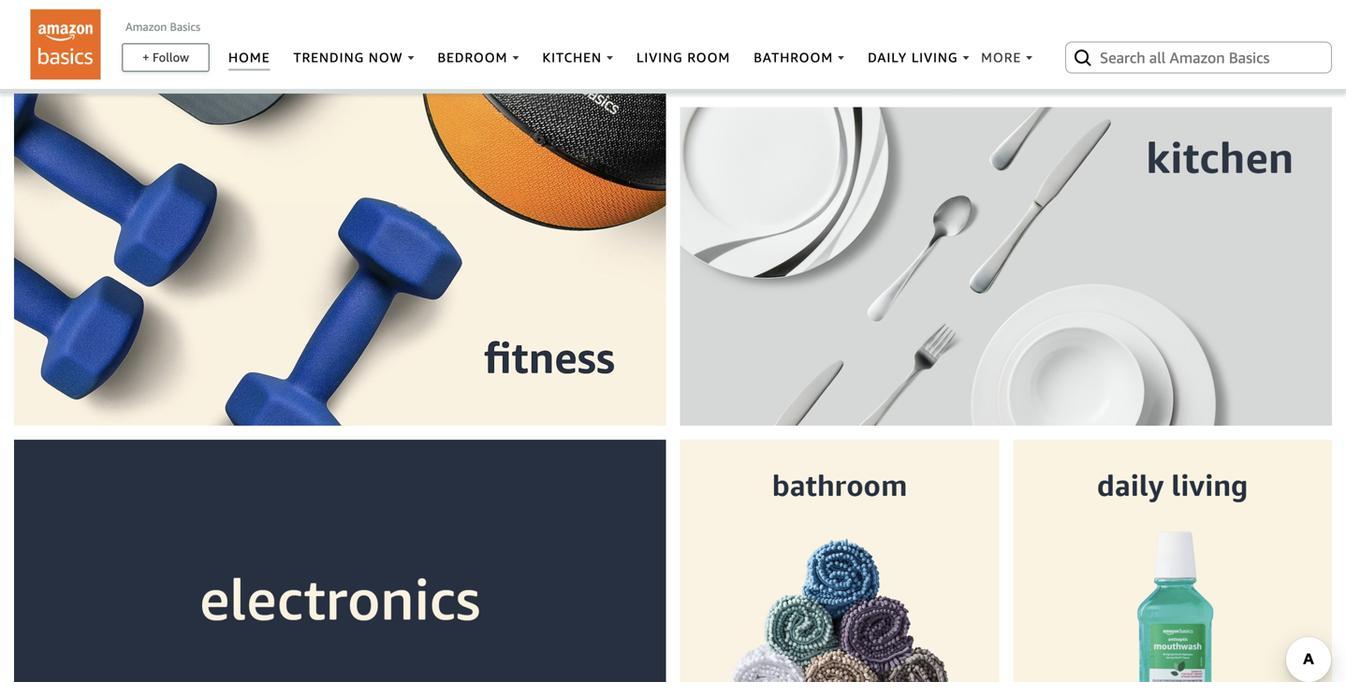 Task type: vqa. For each thing, say whether or not it's contained in the screenshot.
‎12.8
no



Task type: describe. For each thing, give the bounding box(es) containing it.
basics
[[170, 20, 201, 33]]

search image
[[1072, 46, 1095, 69]]

follow
[[153, 50, 189, 65]]

amazon basics
[[125, 20, 201, 33]]

amazon basics link
[[125, 20, 201, 33]]

amazon
[[125, 20, 167, 33]]



Task type: locate. For each thing, give the bounding box(es) containing it.
amazon basics logo image
[[30, 9, 101, 80]]

Search all Amazon Basics search field
[[1100, 42, 1302, 74]]

+
[[142, 50, 149, 65]]

+ follow button
[[123, 44, 208, 71]]

+ follow
[[142, 50, 189, 65]]



